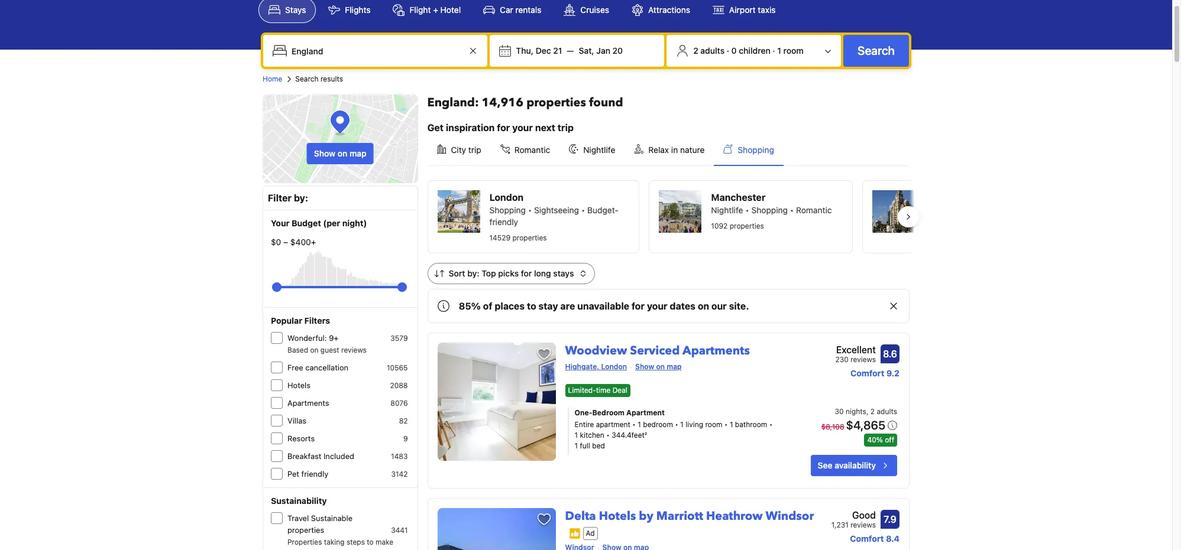 Task type: describe. For each thing, give the bounding box(es) containing it.
cruises link
[[554, 0, 619, 23]]

1,231
[[832, 521, 849, 530]]

children
[[739, 46, 771, 56]]

0 vertical spatial your
[[512, 122, 533, 133]]

heathrow
[[706, 509, 763, 525]]

properties inside the search results updated. england: 14,916 properties found. element
[[527, 95, 586, 111]]

manchester
[[711, 192, 766, 203]]

scored 7.9 element
[[881, 511, 900, 530]]

delta hotels by marriott heathrow windsor
[[565, 509, 814, 525]]

properties
[[287, 538, 322, 547]]

properties taking steps to make your stay more sustainable
[[287, 538, 393, 551]]

rentals
[[515, 5, 541, 15]]

your
[[271, 218, 290, 228]]

,
[[866, 408, 869, 417]]

manchester nightlife • shopping • romantic
[[711, 192, 832, 215]]

2 vertical spatial for
[[632, 301, 645, 312]]

search for search results
[[295, 75, 319, 83]]

thu, dec 21 button
[[511, 40, 567, 62]]

dates
[[670, 301, 696, 312]]

top
[[482, 269, 496, 279]]

home
[[263, 75, 282, 83]]

flights link
[[318, 0, 381, 23]]

hotel
[[440, 5, 461, 15]]

1 horizontal spatial show
[[635, 363, 654, 371]]

city
[[451, 145, 466, 155]]

filters
[[304, 316, 330, 326]]

sustainable
[[339, 549, 377, 551]]

get inspiration for your next trip
[[427, 122, 574, 133]]

sat, jan 20 button
[[574, 40, 628, 62]]

breakfast
[[287, 452, 321, 461]]

room inside one-bedroom apartment entire apartment • 1 bedroom • 1 living room • 1 bathroom • 1 kitchen • 344.4feet² 1 full bed
[[705, 421, 722, 430]]

jan
[[596, 46, 610, 56]]

travel sustainable properties
[[287, 514, 353, 535]]

airport taxis
[[729, 5, 776, 15]]

0 horizontal spatial hotels
[[287, 381, 311, 390]]

relax
[[648, 145, 669, 155]]

ad
[[586, 529, 595, 538]]

one-
[[575, 409, 592, 418]]

flights
[[345, 5, 371, 15]]

properties inside travel sustainable properties
[[287, 526, 324, 535]]

excellent 230 reviews
[[835, 345, 876, 364]]

nature
[[680, 145, 705, 155]]

1 left living
[[680, 421, 684, 430]]

1 vertical spatial adults
[[877, 408, 897, 417]]

your budget (per night)
[[271, 218, 367, 228]]

1092 properties
[[711, 222, 764, 231]]

england:
[[427, 95, 479, 111]]

tab list containing city trip
[[427, 135, 910, 167]]

steps
[[347, 538, 365, 547]]

1 left full
[[575, 442, 578, 451]]

40%
[[867, 436, 883, 445]]

delta
[[565, 509, 596, 525]]

0 vertical spatial reviews
[[341, 346, 367, 355]]

2 inside button
[[693, 46, 698, 56]]

airport
[[729, 5, 756, 15]]

woodview serviced apartments image
[[437, 343, 556, 461]]

properties right 14529 on the top left
[[513, 234, 547, 243]]

see availability link
[[811, 456, 897, 477]]

cruises
[[581, 5, 609, 15]]

excellent element
[[835, 343, 876, 357]]

thu, dec 21 — sat, jan 20
[[516, 46, 623, 56]]

based
[[287, 346, 308, 355]]

london inside london shopping • sightseeing • budget- friendly
[[489, 192, 524, 203]]

unavailable
[[577, 301, 629, 312]]

liverpool image
[[873, 190, 915, 233]]

by
[[639, 509, 654, 525]]

(per
[[323, 218, 340, 228]]

8.4
[[886, 534, 900, 544]]

3579
[[391, 334, 408, 343]]

0 vertical spatial stay
[[539, 301, 558, 312]]

9
[[403, 435, 408, 444]]

show inside show on map button
[[314, 148, 335, 159]]

long
[[534, 269, 551, 279]]

comfort for excellent
[[851, 368, 885, 379]]

344.4feet²
[[612, 431, 647, 440]]

2 · from the left
[[773, 46, 775, 56]]

room inside 2 adults · 0 children · 1 room button
[[783, 46, 804, 56]]

picks
[[498, 269, 519, 279]]

woodview serviced apartments
[[565, 343, 750, 359]]

scored 8.6 element
[[881, 345, 900, 364]]

next
[[535, 122, 555, 133]]

$0
[[271, 237, 281, 247]]

Where are you going? field
[[287, 40, 466, 62]]

nightlife inside manchester nightlife • shopping • romantic
[[711, 205, 743, 215]]

1 horizontal spatial 2
[[871, 408, 875, 417]]

30 nights , 2 adults
[[835, 408, 897, 417]]

bedroom
[[643, 421, 673, 430]]

shopping button
[[714, 135, 784, 166]]

inspiration
[[446, 122, 495, 133]]

sort by: top picks for long stays
[[449, 269, 574, 279]]

our
[[712, 301, 727, 312]]

stays
[[285, 5, 306, 15]]

filter by:
[[268, 193, 308, 203]]

popular
[[271, 316, 302, 326]]

stays link
[[258, 0, 316, 23]]

14529 properties
[[489, 234, 547, 243]]

sustainable
[[311, 514, 353, 523]]

london image
[[437, 190, 480, 233]]

1 inside button
[[777, 46, 781, 56]]

stays
[[553, 269, 574, 279]]

sightseeing
[[534, 205, 579, 215]]

show on map inside button
[[314, 148, 367, 159]]

21
[[553, 46, 562, 56]]

2 adults · 0 children · 1 room button
[[671, 40, 836, 62]]

40% off
[[867, 436, 894, 445]]

city trip
[[451, 145, 481, 155]]

$4,865
[[846, 419, 885, 433]]

budget
[[292, 218, 321, 228]]

limited-
[[568, 386, 596, 395]]

included
[[324, 452, 354, 461]]

wonderful: 9+
[[287, 334, 339, 343]]



Task type: locate. For each thing, give the bounding box(es) containing it.
apartments down the our
[[683, 343, 750, 359]]

1 vertical spatial stay
[[304, 549, 318, 551]]

0 horizontal spatial for
[[497, 122, 510, 133]]

1 horizontal spatial stay
[[539, 301, 558, 312]]

1 horizontal spatial ·
[[773, 46, 775, 56]]

1 vertical spatial search
[[295, 75, 319, 83]]

sustainability
[[271, 496, 327, 506]]

2 right ,
[[871, 408, 875, 417]]

0 vertical spatial by:
[[294, 193, 308, 203]]

woodview serviced apartments link
[[565, 338, 750, 359]]

0 vertical spatial show
[[314, 148, 335, 159]]

3441
[[391, 526, 408, 535]]

availability
[[835, 461, 876, 471]]

bed
[[592, 442, 605, 451]]

1 down 'entire'
[[575, 431, 578, 440]]

0 horizontal spatial by:
[[294, 193, 308, 203]]

guest
[[320, 346, 339, 355]]

reviews for excellent
[[851, 355, 876, 364]]

1 vertical spatial for
[[521, 269, 532, 279]]

off
[[885, 436, 894, 445]]

flight + hotel link
[[383, 0, 471, 23]]

to inside properties taking steps to make your stay more sustainable
[[367, 538, 374, 547]]

room right children
[[783, 46, 804, 56]]

1 vertical spatial show
[[635, 363, 654, 371]]

make
[[376, 538, 393, 547]]

by:
[[294, 193, 308, 203], [467, 269, 479, 279]]

properties right "1092"
[[730, 222, 764, 231]]

villas
[[287, 416, 306, 426]]

0 vertical spatial adults
[[701, 46, 725, 56]]

your
[[512, 122, 533, 133], [647, 301, 668, 312], [287, 549, 302, 551]]

free cancellation
[[287, 363, 348, 373]]

1 vertical spatial comfort
[[850, 534, 884, 544]]

comfort down 'good 1,231 reviews'
[[850, 534, 884, 544]]

by: for sort
[[467, 269, 479, 279]]

search button
[[843, 35, 909, 67]]

highgate, london
[[565, 363, 627, 371]]

1 horizontal spatial trip
[[558, 122, 574, 133]]

apartment
[[596, 421, 630, 430]]

site.
[[729, 301, 749, 312]]

shopping up manchester
[[738, 145, 774, 155]]

0 vertical spatial search
[[858, 44, 895, 57]]

0 vertical spatial nightlife
[[583, 145, 615, 155]]

manchester image
[[659, 190, 702, 233]]

0 vertical spatial romantic
[[514, 145, 550, 155]]

to for stay
[[527, 301, 536, 312]]

time
[[596, 386, 611, 395]]

1 vertical spatial london
[[601, 363, 627, 371]]

comfort for good
[[850, 534, 884, 544]]

shopping
[[738, 145, 774, 155], [489, 205, 526, 215], [751, 205, 788, 215]]

30
[[835, 408, 844, 417]]

· right children
[[773, 46, 775, 56]]

reviews right guest
[[341, 346, 367, 355]]

bathroom
[[735, 421, 767, 430]]

$0 – $400+
[[271, 237, 316, 247]]

0 horizontal spatial trip
[[468, 145, 481, 155]]

0 vertical spatial london
[[489, 192, 524, 203]]

your inside properties taking steps to make your stay more sustainable
[[287, 549, 302, 551]]

relax in nature
[[648, 145, 705, 155]]

breakfast included
[[287, 452, 354, 461]]

search results updated. england: 14,916 properties found. element
[[427, 95, 910, 111]]

this property is part of our preferred partner program. it's committed to providing excellent service and good value. it'll pay us a higher commission if you make a booking. image
[[569, 528, 581, 540]]

0 horizontal spatial stay
[[304, 549, 318, 551]]

properties
[[527, 95, 586, 111], [730, 222, 764, 231], [513, 234, 547, 243], [287, 526, 324, 535]]

reviews
[[341, 346, 367, 355], [851, 355, 876, 364], [851, 521, 876, 530]]

to right places at the bottom of page
[[527, 301, 536, 312]]

1 horizontal spatial friendly
[[489, 217, 518, 227]]

1 vertical spatial by:
[[467, 269, 479, 279]]

see availability
[[818, 461, 876, 471]]

hotels down the free
[[287, 381, 311, 390]]

serviced
[[630, 343, 680, 359]]

entire
[[575, 421, 594, 430]]

stay down properties
[[304, 549, 318, 551]]

your down properties
[[287, 549, 302, 551]]

hotels left by
[[599, 509, 636, 525]]

1 vertical spatial nightlife
[[711, 205, 743, 215]]

adults inside 2 adults · 0 children · 1 room button
[[701, 46, 725, 56]]

nightlife inside button
[[583, 145, 615, 155]]

found
[[589, 95, 623, 111]]

nightlife down manchester
[[711, 205, 743, 215]]

to for make
[[367, 538, 374, 547]]

windsor
[[766, 509, 814, 525]]

0 vertical spatial show on map
[[314, 148, 367, 159]]

0 horizontal spatial to
[[367, 538, 374, 547]]

your left next
[[512, 122, 533, 133]]

nightlife button
[[560, 135, 625, 166]]

kitchen
[[580, 431, 604, 440]]

1 horizontal spatial london
[[601, 363, 627, 371]]

1 vertical spatial your
[[647, 301, 668, 312]]

good element
[[832, 509, 876, 523]]

hotels inside "delta hotels by marriott heathrow windsor" link
[[599, 509, 636, 525]]

properties up next
[[527, 95, 586, 111]]

stay
[[539, 301, 558, 312], [304, 549, 318, 551]]

group
[[277, 278, 402, 297]]

tab list
[[427, 135, 910, 167]]

are
[[560, 301, 575, 312]]

1 · from the left
[[727, 46, 729, 56]]

this property is part of our preferred partner program. it's committed to providing excellent service and good value. it'll pay us a higher commission if you make a booking. image
[[569, 528, 581, 540]]

0 horizontal spatial show on map
[[314, 148, 367, 159]]

1 vertical spatial to
[[367, 538, 374, 547]]

0 horizontal spatial adults
[[701, 46, 725, 56]]

1 horizontal spatial map
[[667, 363, 682, 371]]

apartments
[[683, 343, 750, 359], [287, 399, 329, 408]]

on
[[338, 148, 347, 159], [698, 301, 709, 312], [310, 346, 319, 355], [656, 363, 665, 371]]

room right living
[[705, 421, 722, 430]]

budget-
[[587, 205, 619, 215]]

1 vertical spatial trip
[[468, 145, 481, 155]]

1
[[777, 46, 781, 56], [638, 421, 641, 430], [680, 421, 684, 430], [730, 421, 733, 430], [575, 431, 578, 440], [575, 442, 578, 451]]

0 horizontal spatial your
[[287, 549, 302, 551]]

nightlife down found
[[583, 145, 615, 155]]

0 vertical spatial friendly
[[489, 217, 518, 227]]

apartments up villas
[[287, 399, 329, 408]]

your left dates
[[647, 301, 668, 312]]

1 vertical spatial hotels
[[599, 509, 636, 525]]

1092
[[711, 222, 728, 231]]

free
[[287, 363, 303, 373]]

stay inside properties taking steps to make your stay more sustainable
[[304, 549, 318, 551]]

pet friendly
[[287, 470, 328, 479]]

0 horizontal spatial map
[[350, 148, 367, 159]]

0 vertical spatial 2
[[693, 46, 698, 56]]

to up sustainable
[[367, 538, 374, 547]]

england: 14,916 properties found
[[427, 95, 623, 111]]

2 left the 0
[[693, 46, 698, 56]]

1 vertical spatial reviews
[[851, 355, 876, 364]]

adults left the 0
[[701, 46, 725, 56]]

london
[[489, 192, 524, 203], [601, 363, 627, 371]]

in
[[671, 145, 678, 155]]

1 down apartment
[[638, 421, 641, 430]]

0 vertical spatial trip
[[558, 122, 574, 133]]

0 horizontal spatial room
[[705, 421, 722, 430]]

0 horizontal spatial london
[[489, 192, 524, 203]]

2 vertical spatial reviews
[[851, 521, 876, 530]]

trip inside button
[[468, 145, 481, 155]]

0 vertical spatial apartments
[[683, 343, 750, 359]]

cancellation
[[305, 363, 348, 373]]

1 horizontal spatial nightlife
[[711, 205, 743, 215]]

romantic button
[[491, 135, 560, 166]]

comfort down excellent 230 reviews
[[851, 368, 885, 379]]

nightlife
[[583, 145, 615, 155], [711, 205, 743, 215]]

0 horizontal spatial friendly
[[301, 470, 328, 479]]

1 vertical spatial 2
[[871, 408, 875, 417]]

1 horizontal spatial your
[[512, 122, 533, 133]]

friendly inside london shopping • sightseeing • budget- friendly
[[489, 217, 518, 227]]

0 horizontal spatial show
[[314, 148, 335, 159]]

woodview
[[565, 343, 627, 359]]

1 horizontal spatial room
[[783, 46, 804, 56]]

adults right ,
[[877, 408, 897, 417]]

taxis
[[758, 5, 776, 15]]

trip right city
[[468, 145, 481, 155]]

1 vertical spatial show on map
[[635, 363, 682, 371]]

delta hotels by marriott heathrow windsor link
[[565, 504, 814, 525]]

trip right next
[[558, 122, 574, 133]]

1 horizontal spatial hotels
[[599, 509, 636, 525]]

by: for filter
[[294, 193, 308, 203]]

living
[[686, 421, 703, 430]]

0 horizontal spatial apartments
[[287, 399, 329, 408]]

reviews up comfort 9.2
[[851, 355, 876, 364]]

car
[[500, 5, 513, 15]]

2088
[[390, 382, 408, 390]]

one-bedroom apartment entire apartment • 1 bedroom • 1 living room • 1 bathroom • 1 kitchen • 344.4feet² 1 full bed
[[575, 409, 773, 451]]

8076
[[391, 399, 408, 408]]

1 vertical spatial map
[[667, 363, 682, 371]]

get
[[427, 122, 444, 133]]

reviews for good
[[851, 521, 876, 530]]

on inside button
[[338, 148, 347, 159]]

1 horizontal spatial apartments
[[683, 343, 750, 359]]

flight
[[410, 5, 431, 15]]

0 horizontal spatial romantic
[[514, 145, 550, 155]]

pet
[[287, 470, 299, 479]]

$400+
[[290, 237, 316, 247]]

$8,108
[[821, 423, 844, 432]]

dec
[[536, 46, 551, 56]]

0 vertical spatial hotels
[[287, 381, 311, 390]]

full
[[580, 442, 590, 451]]

1 horizontal spatial show on map
[[635, 363, 682, 371]]

reviews inside 'good 1,231 reviews'
[[851, 521, 876, 530]]

shopping inside london shopping • sightseeing • budget- friendly
[[489, 205, 526, 215]]

reviews up comfort 8.4
[[851, 521, 876, 530]]

· left the 0
[[727, 46, 729, 56]]

london down woodview
[[601, 363, 627, 371]]

0 vertical spatial room
[[783, 46, 804, 56]]

2 adults · 0 children · 1 room
[[693, 46, 804, 56]]

1 horizontal spatial by:
[[467, 269, 479, 279]]

9.2
[[887, 368, 900, 379]]

shopping inside manchester nightlife • shopping • romantic
[[751, 205, 788, 215]]

1 vertical spatial apartments
[[287, 399, 329, 408]]

show
[[314, 148, 335, 159], [635, 363, 654, 371]]

85% of places to stay are unavailable for your dates on our site.
[[459, 301, 749, 312]]

1 vertical spatial room
[[705, 421, 722, 430]]

romantic inside manchester nightlife • shopping • romantic
[[796, 205, 832, 215]]

1 vertical spatial romantic
[[796, 205, 832, 215]]

map
[[350, 148, 367, 159], [667, 363, 682, 371]]

1 horizontal spatial search
[[858, 44, 895, 57]]

1 horizontal spatial adults
[[877, 408, 897, 417]]

shopping up 14529 on the top left
[[489, 205, 526, 215]]

0 horizontal spatial ·
[[727, 46, 729, 56]]

1 horizontal spatial to
[[527, 301, 536, 312]]

thu,
[[516, 46, 534, 56]]

resorts
[[287, 434, 315, 444]]

shopping inside button
[[738, 145, 774, 155]]

0 vertical spatial comfort
[[851, 368, 885, 379]]

0 vertical spatial for
[[497, 122, 510, 133]]

1 horizontal spatial romantic
[[796, 205, 832, 215]]

by: left top
[[467, 269, 479, 279]]

0 horizontal spatial nightlife
[[583, 145, 615, 155]]

wonderful:
[[287, 334, 327, 343]]

search for search
[[858, 44, 895, 57]]

0 vertical spatial map
[[350, 148, 367, 159]]

for left long
[[521, 269, 532, 279]]

2 horizontal spatial your
[[647, 301, 668, 312]]

romantic inside "romantic" button
[[514, 145, 550, 155]]

2 horizontal spatial for
[[632, 301, 645, 312]]

region
[[418, 176, 1067, 258]]

0 vertical spatial to
[[527, 301, 536, 312]]

0 horizontal spatial search
[[295, 75, 319, 83]]

1 right children
[[777, 46, 781, 56]]

for down 14,916
[[497, 122, 510, 133]]

for right unavailable
[[632, 301, 645, 312]]

friendly up 14529 on the top left
[[489, 217, 518, 227]]

properties up properties
[[287, 526, 324, 535]]

–
[[283, 237, 288, 247]]

search
[[858, 44, 895, 57], [295, 75, 319, 83]]

friendly down breakfast included
[[301, 470, 328, 479]]

shopping down manchester
[[751, 205, 788, 215]]

reviews inside excellent 230 reviews
[[851, 355, 876, 364]]

1 vertical spatial friendly
[[301, 470, 328, 479]]

1 left bathroom
[[730, 421, 733, 430]]

0 horizontal spatial 2
[[693, 46, 698, 56]]

stay left are
[[539, 301, 558, 312]]

2 vertical spatial your
[[287, 549, 302, 551]]

region containing london
[[418, 176, 1067, 258]]

london up 14529 on the top left
[[489, 192, 524, 203]]

deal
[[613, 386, 628, 395]]

3142
[[391, 470, 408, 479]]

based on guest reviews
[[287, 346, 367, 355]]

by: right the filter
[[294, 193, 308, 203]]

limited-time deal
[[568, 386, 628, 395]]

1 horizontal spatial for
[[521, 269, 532, 279]]

search inside button
[[858, 44, 895, 57]]

map inside button
[[350, 148, 367, 159]]



Task type: vqa. For each thing, say whether or not it's contained in the screenshot.


